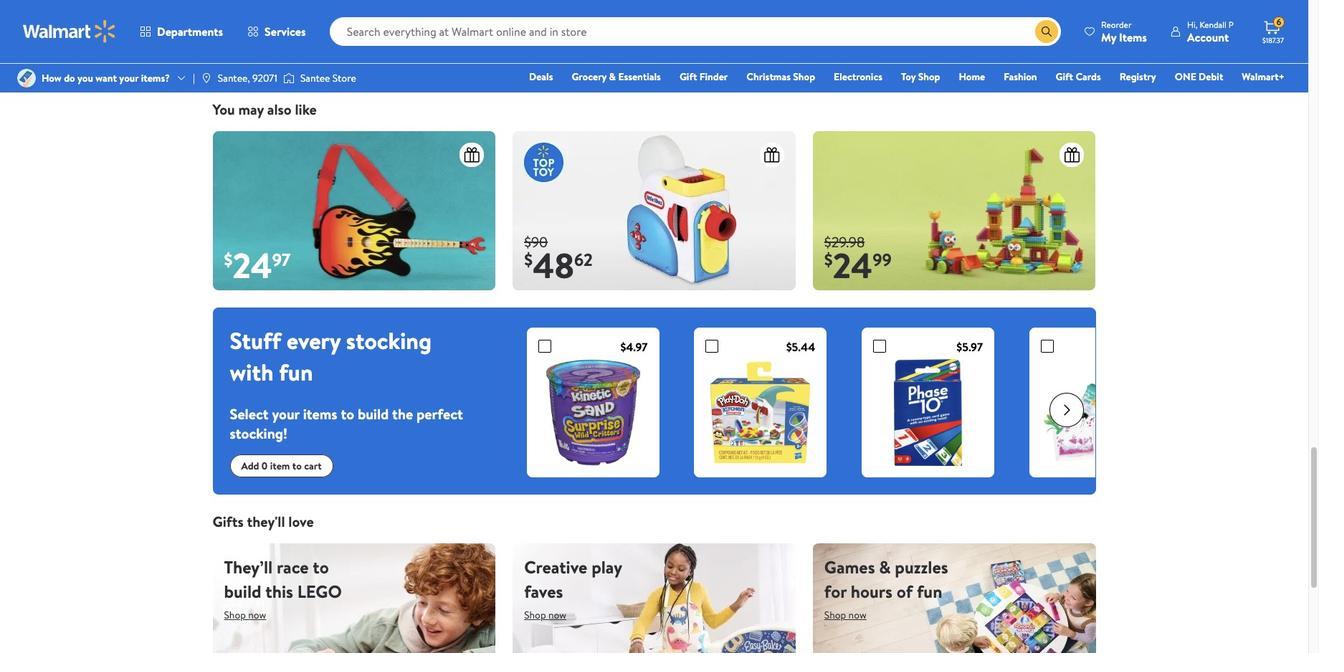 Task type: locate. For each thing, give the bounding box(es) containing it.
play-doh kitchen creations lil' noodle play dough set - 4 color (2 piece) $5.44 image
[[706, 356, 816, 466]]

to inside select your items to build the perfect stocking!
[[341, 405, 354, 424]]

$ for 35
[[675, 48, 681, 65]]

account
[[1188, 29, 1229, 45]]

games
[[825, 555, 875, 580]]

6 $187.37
[[1263, 16, 1284, 45]]

search icon image
[[1041, 26, 1053, 37]]

$ 14 11
[[224, 43, 265, 79]]

reorder
[[1102, 18, 1132, 30]]

$ left the 62
[[524, 247, 533, 272]]

santee
[[300, 71, 330, 85]]

gift left "cards" at the right of page
[[1056, 70, 1074, 84]]

for
[[825, 580, 847, 604]]

$ left the 97
[[224, 247, 233, 272]]

$ inside $ 24 97
[[224, 247, 233, 272]]

 image right |
[[201, 72, 212, 84]]

your right want
[[119, 71, 139, 85]]

now inside "creative play faves shop now"
[[549, 608, 567, 623]]

$29.98 $ 24 99
[[825, 232, 892, 290]]

kinetic sand surprise wild critters play set with storage $4.97 image
[[538, 356, 648, 466]]

1 horizontal spatial fun
[[917, 580, 943, 604]]

puzzles
[[895, 555, 949, 580]]

11
[[256, 48, 265, 65]]

add
[[241, 459, 259, 473]]

to
[[341, 405, 354, 424], [292, 459, 302, 473], [313, 555, 329, 580]]

None checkbox
[[538, 340, 551, 353]]

 image
[[17, 69, 36, 87]]

1 horizontal spatial build
[[358, 405, 389, 424]]

category games & puzzles for hours of fun image
[[813, 544, 1096, 653]]

1 gift from the left
[[680, 70, 697, 84]]

$ inside $29.98 $ 24 99
[[825, 247, 833, 272]]

now down hours
[[849, 608, 867, 623]]

1 horizontal spatial shop now button
[[524, 604, 567, 627]]

gift
[[680, 70, 697, 84], [1056, 70, 1074, 84]]

grocery
[[572, 70, 607, 84]]

24
[[233, 242, 272, 290], [833, 242, 873, 290]]

0 vertical spatial to
[[341, 405, 354, 424]]

phase 10 card game, family game for adults & kids, challenging & exciting rummy-style play $5.97 image
[[874, 356, 983, 466]]

shop down for
[[825, 608, 846, 623]]

store
[[333, 71, 356, 85]]

$ for 48
[[524, 247, 533, 272]]

0 horizontal spatial to
[[292, 459, 302, 473]]

0 vertical spatial build
[[358, 405, 389, 424]]

fun
[[279, 356, 313, 388], [917, 580, 943, 604]]

$5.44
[[787, 339, 816, 355]]

2 horizontal spatial now
[[849, 608, 867, 623]]

$ inside the $39.99 $ 19 72
[[449, 48, 456, 65]]

 image
[[283, 71, 295, 85], [201, 72, 212, 84]]

of
[[897, 580, 913, 604]]

shop now button down creative
[[524, 604, 567, 627]]

 image for santee store
[[283, 71, 295, 85]]

now inside they'll race to build this lego shop now
[[248, 608, 266, 623]]

2 now from the left
[[549, 608, 567, 623]]

1 horizontal spatial to
[[313, 555, 329, 580]]

1 vertical spatial fun
[[917, 580, 943, 604]]

& inside games & puzzles for hours of fun shop now
[[880, 555, 891, 580]]

walmart+
[[1242, 70, 1285, 84]]

1 vertical spatial &
[[880, 555, 891, 580]]

little tikes story dream machine starter set, for toddlers and kids girls boys ages 3+ years image
[[513, 131, 796, 291]]

0 horizontal spatial gift
[[680, 70, 697, 84]]

gift finder
[[680, 70, 728, 84]]

shop now button down games
[[825, 604, 867, 627]]

perfect
[[417, 405, 463, 424]]

1 vertical spatial build
[[224, 580, 261, 604]]

$41.49 $ 35 49
[[675, 35, 724, 79]]

build left 'the'
[[358, 405, 389, 424]]

$29.98
[[825, 232, 865, 252]]

shop inside games & puzzles for hours of fun shop now
[[825, 608, 846, 623]]

gift inside gift finder link
[[680, 70, 697, 84]]

to right race
[[313, 555, 329, 580]]

0 horizontal spatial fun
[[279, 356, 313, 388]]

grocery & essentials link
[[565, 69, 668, 85]]

shop down faves
[[524, 608, 546, 623]]

1 horizontal spatial now
[[549, 608, 567, 623]]

$ up 'santee,'
[[224, 48, 231, 65]]

1 horizontal spatial  image
[[283, 71, 295, 85]]

0 horizontal spatial shop now button
[[224, 604, 266, 627]]

0 vertical spatial your
[[119, 71, 139, 85]]

reorder my items
[[1102, 18, 1147, 45]]

gift inside gift cards "link"
[[1056, 70, 1074, 84]]

gift cards link
[[1050, 69, 1108, 85]]

hi,
[[1188, 18, 1198, 30]]

24 inside $29.98 $ 24 99
[[833, 242, 873, 290]]

2 24 from the left
[[833, 242, 873, 290]]

3 now from the left
[[849, 608, 867, 623]]

fun right "of"
[[917, 580, 943, 604]]

to left cart
[[292, 459, 302, 473]]

build left this
[[224, 580, 261, 604]]

hours
[[851, 580, 893, 604]]

1 horizontal spatial gift
[[1056, 70, 1074, 84]]

$ inside $41.49 $ 35 49
[[675, 48, 681, 65]]

3 shop now button from the left
[[825, 604, 867, 627]]

& left "of"
[[880, 555, 891, 580]]

0 vertical spatial &
[[609, 70, 616, 84]]

gifts
[[213, 512, 244, 531]]

with
[[230, 356, 274, 388]]

toy
[[902, 70, 916, 84]]

to inside button
[[292, 459, 302, 473]]

0 horizontal spatial 24
[[233, 242, 272, 290]]

they'll
[[247, 512, 285, 531]]

shop down the they'll
[[224, 608, 246, 623]]

item
[[270, 459, 290, 473]]

& for grocery
[[609, 70, 616, 84]]

1 vertical spatial your
[[272, 405, 300, 424]]

1 vertical spatial to
[[292, 459, 302, 473]]

faves
[[524, 580, 563, 604]]

0 horizontal spatial  image
[[201, 72, 212, 84]]

None checkbox
[[706, 340, 719, 353], [874, 340, 887, 353], [1041, 340, 1054, 353], [706, 340, 719, 353], [874, 340, 887, 353], [1041, 340, 1054, 353]]

gift finder link
[[673, 69, 735, 85]]

& right grocery at the left
[[609, 70, 616, 84]]

1 now from the left
[[248, 608, 266, 623]]

2 shop now button from the left
[[524, 604, 567, 627]]

fun right with
[[279, 356, 313, 388]]

one
[[1175, 70, 1197, 84]]

select your items to build the perfect stocking!
[[230, 405, 463, 443]]

this
[[266, 580, 293, 604]]

shop now button down the they'll
[[224, 604, 266, 627]]

0 horizontal spatial now
[[248, 608, 266, 623]]

want
[[96, 71, 117, 85]]

to right items
[[341, 405, 354, 424]]

$ down "search" search field
[[675, 48, 681, 65]]

$ left 72
[[449, 48, 456, 65]]

1 horizontal spatial &
[[880, 555, 891, 580]]

$ 24 97
[[224, 242, 291, 290]]

1 horizontal spatial your
[[272, 405, 300, 424]]

0 horizontal spatial &
[[609, 70, 616, 84]]

& for games
[[880, 555, 891, 580]]

now down this
[[248, 608, 266, 623]]

$ for 19
[[449, 48, 456, 65]]

$41.49
[[675, 35, 702, 49]]

$ inside the '$90 $ 48 62'
[[524, 247, 533, 272]]

gift for gift finder
[[680, 70, 697, 84]]

walmart image
[[23, 20, 116, 43]]

now down faves
[[549, 608, 567, 623]]

1 24 from the left
[[233, 242, 272, 290]]

gift left finder
[[680, 70, 697, 84]]

 image right 92071
[[283, 71, 295, 85]]

to inside they'll race to build this lego shop now
[[313, 555, 329, 580]]

$ left 99
[[825, 247, 833, 272]]

2 gift from the left
[[1056, 70, 1074, 84]]

your left items
[[272, 405, 300, 424]]

you
[[213, 100, 235, 119]]

48
[[533, 242, 574, 290]]

services
[[265, 24, 306, 39]]

1 horizontal spatial 24
[[833, 242, 873, 290]]

christmas shop
[[747, 70, 816, 84]]

shop now button
[[224, 604, 266, 627], [524, 604, 567, 627], [825, 604, 867, 627]]

&
[[609, 70, 616, 84], [880, 555, 891, 580]]

1 shop now button from the left
[[224, 604, 266, 627]]

category they'll race to build this lego image
[[213, 544, 496, 653]]

love
[[289, 512, 314, 531]]

do
[[64, 71, 75, 85]]

shop now button for for
[[825, 604, 867, 627]]

2 horizontal spatial shop now button
[[825, 604, 867, 627]]

santee store
[[300, 71, 356, 85]]

0 horizontal spatial build
[[224, 580, 261, 604]]

fashion link
[[998, 69, 1044, 85]]

now
[[248, 608, 266, 623], [549, 608, 567, 623], [849, 608, 867, 623]]

fashion
[[1004, 70, 1037, 84]]

how do you want your items?
[[42, 71, 170, 85]]

0 vertical spatial fun
[[279, 356, 313, 388]]

14
[[231, 43, 256, 79]]

2 horizontal spatial to
[[341, 405, 354, 424]]

creative play faves shop now
[[524, 555, 622, 623]]

build
[[358, 405, 389, 424], [224, 580, 261, 604]]

19
[[456, 43, 479, 79]]

stem building toys, contixo st5 144 pcs bristle shape 3d tiles set construction learning stacking educational block, creativity beyond imagination, inspirational, recreational toy for kids ages 3-8 image
[[813, 131, 1096, 291]]

2 vertical spatial to
[[313, 555, 329, 580]]

toy shop link
[[895, 69, 947, 85]]



Task type: vqa. For each thing, say whether or not it's contained in the screenshot.
Race
yes



Task type: describe. For each thing, give the bounding box(es) containing it.
items
[[1120, 29, 1147, 45]]

stuff
[[230, 325, 281, 356]]

0
[[262, 459, 268, 473]]

christmas
[[747, 70, 791, 84]]

72
[[479, 48, 493, 65]]

finder
[[700, 70, 728, 84]]

92071
[[253, 71, 278, 85]]

fun inside games & puzzles for hours of fun shop now
[[917, 580, 943, 604]]

next slide of list image
[[1050, 393, 1085, 427]]

home link
[[953, 69, 992, 85]]

to for build
[[341, 405, 354, 424]]

deals
[[529, 70, 553, 84]]

$90 $ 48 62
[[524, 232, 593, 290]]

now inside games & puzzles for hours of fun shop now
[[849, 608, 867, 623]]

add 0 item to cart
[[241, 459, 322, 473]]

registry link
[[1114, 69, 1163, 85]]

also
[[267, 100, 292, 119]]

fun inside stuff every stocking with fun
[[279, 356, 313, 388]]

shop right christmas
[[793, 70, 816, 84]]

select
[[230, 405, 269, 424]]

shop now button for shop
[[524, 604, 567, 627]]

santee, 92071
[[218, 71, 278, 85]]

services button
[[235, 14, 318, 49]]

lego
[[297, 580, 342, 604]]

electronics
[[834, 70, 883, 84]]

registry
[[1120, 70, 1157, 84]]

toy shop
[[902, 70, 941, 84]]

shop inside "creative play faves shop now"
[[524, 608, 546, 623]]

category creative play faves image
[[513, 544, 796, 653]]

99
[[873, 247, 892, 272]]

electronics link
[[828, 69, 889, 85]]

49
[[709, 48, 724, 65]]

mga's miniverse make it mini lifestyle series 1, replica collectibles, not edible, ages 8+ $7.99 image
[[1041, 356, 1151, 466]]

cart
[[304, 459, 322, 473]]

build inside they'll race to build this lego shop now
[[224, 580, 261, 604]]

62
[[574, 247, 593, 272]]

gift for gift cards
[[1056, 70, 1074, 84]]

shop inside they'll race to build this lego shop now
[[224, 608, 246, 623]]

the
[[392, 405, 413, 424]]

$90
[[524, 232, 548, 252]]

cards
[[1076, 70, 1101, 84]]

$187.37
[[1263, 35, 1284, 45]]

walmart+ link
[[1236, 69, 1292, 85]]

6
[[1277, 16, 1282, 28]]

|
[[193, 71, 195, 85]]

debit
[[1199, 70, 1224, 84]]

stocking!
[[230, 424, 288, 443]]

Walmart Site-Wide search field
[[330, 17, 1061, 46]]

may
[[238, 100, 264, 119]]

$39.99 $ 19 72
[[449, 35, 493, 79]]

stuff every stocking with fun
[[230, 325, 432, 388]]

essentials
[[619, 70, 661, 84]]

departments
[[157, 24, 223, 39]]

grocery & essentials
[[572, 70, 661, 84]]

0 horizontal spatial your
[[119, 71, 139, 85]]

97
[[272, 247, 291, 272]]

how
[[42, 71, 62, 85]]

like
[[295, 100, 317, 119]]

santee,
[[218, 71, 250, 85]]

race
[[277, 555, 309, 580]]

home
[[959, 70, 986, 84]]

shop now button for build
[[224, 604, 266, 627]]

items
[[303, 405, 338, 424]]

$ inside $ 14 11
[[224, 48, 231, 65]]

$ for 24
[[825, 247, 833, 272]]

 image for santee, 92071
[[201, 72, 212, 84]]

35
[[681, 43, 709, 79]]

hi, kendall p account
[[1188, 18, 1234, 45]]

my
[[1102, 29, 1117, 45]]

$4.97
[[621, 339, 648, 355]]

to for cart
[[292, 459, 302, 473]]

they'll race to build this lego shop now
[[224, 555, 342, 623]]

they'll
[[224, 555, 273, 580]]

add 0 item to cart button
[[230, 455, 333, 478]]

games & puzzles for hours of fun shop now
[[825, 555, 949, 623]]

every
[[287, 325, 341, 356]]

$5.97
[[957, 339, 983, 355]]

you
[[77, 71, 93, 85]]

christmas shop link
[[740, 69, 822, 85]]

one debit link
[[1169, 69, 1230, 85]]

deals link
[[523, 69, 560, 85]]

your inside select your items to build the perfect stocking!
[[272, 405, 300, 424]]

tinkertar 1-string wood guitar created for beginners, electric guitar design by buffalo games image
[[213, 131, 496, 291]]

play
[[592, 555, 622, 580]]

shop right toy
[[919, 70, 941, 84]]

gifts they'll love
[[213, 512, 314, 531]]

build inside select your items to build the perfect stocking!
[[358, 405, 389, 424]]

departments button
[[128, 14, 235, 49]]

$39.99
[[449, 35, 478, 49]]

one debit
[[1175, 70, 1224, 84]]

p
[[1229, 18, 1234, 30]]

Search search field
[[330, 17, 1061, 46]]



